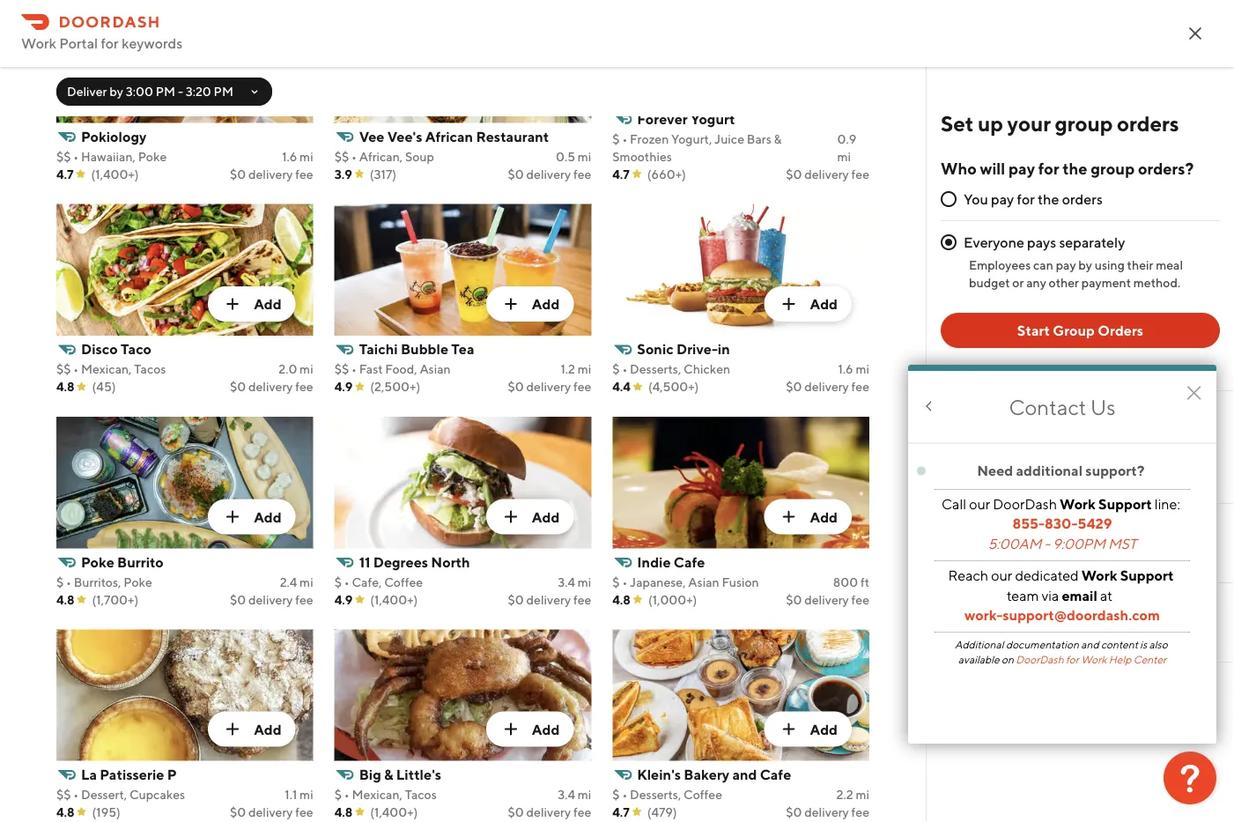 Task type: locate. For each thing, give the bounding box(es) containing it.
delete image right the mst in the bottom of the page
[[1200, 533, 1221, 554]]

new order left japanese,
[[559, 585, 622, 599]]

our up team
[[992, 567, 1013, 584]]

0 vertical spatial and
[[1082, 638, 1100, 651]]

restaurant
[[476, 128, 549, 145]]

employees up disco
[[53, 310, 124, 327]]

0 horizontal spatial bubble
[[401, 341, 449, 357]]

deliver inside dropdown button
[[67, 84, 107, 99]]

3.4 for big & little's
[[558, 787, 576, 802]]

orders up orders?
[[1118, 111, 1180, 136]]

go to doordash.com
[[53, 505, 187, 521]]

blaze pizza deliver by 3:00 pm - 3:20 pm
[[941, 527, 1108, 561]]

2 vertical spatial (1,400+)
[[370, 805, 418, 819]]

doordash up 855-
[[994, 496, 1058, 512]]

1 horizontal spatial tea
[[1031, 606, 1054, 623]]

burritos,
[[74, 575, 121, 589]]

3:00 inside blaze pizza deliver by 3:00 pm - 3:20 pm
[[1000, 546, 1028, 561]]

payment methods link
[[0, 378, 282, 413]]

new order for 8
[[727, 585, 790, 599]]

1 horizontal spatial coffee
[[684, 787, 723, 802]]

0 horizontal spatial coffee
[[384, 575, 423, 589]]

is
[[1141, 638, 1148, 651]]

meals
[[119, 115, 157, 132]]

1 vertical spatial and
[[733, 766, 758, 783]]

and for bakery
[[733, 766, 758, 783]]

0 vertical spatial &
[[774, 132, 782, 146]]

bubble inside "tbaar bubble tea & fresh juices deliver by 3:00 pm - 3:20 pm"
[[982, 606, 1028, 623]]

and up doordash for work help center link
[[1082, 638, 1100, 651]]

0 horizontal spatial orders
[[98, 231, 144, 248]]

0 horizontal spatial 1.6 mi
[[282, 149, 313, 164]]

dashpass for work
[[53, 193, 173, 209]]

add for indie cafe
[[810, 508, 838, 525]]

4.8 down burritos,
[[56, 592, 75, 607]]

cafe,
[[352, 575, 382, 589]]

start
[[1018, 322, 1051, 339]]

0 vertical spatial tacos
[[134, 362, 166, 376]]

support down support?
[[1099, 496, 1153, 512]]

add for pokiology
[[254, 83, 282, 100]]

group right start
[[1053, 322, 1096, 339]]

2 vertical spatial &
[[384, 766, 394, 783]]

add button for forever yogurt
[[765, 56, 852, 91]]

orders
[[98, 231, 144, 248], [1098, 322, 1144, 339]]

$$ up 3.9
[[335, 149, 349, 164]]

new for 7
[[559, 585, 585, 599]]

9:00pm
[[1054, 535, 1106, 552]]

4.7 down smoothies
[[613, 167, 630, 181]]

1 vertical spatial tea
[[1031, 606, 1054, 623]]

• for indie cafe
[[623, 575, 628, 589]]

1 vertical spatial 3.4
[[558, 787, 576, 802]]

0 horizontal spatial deliver by 3:00 pm - 3:20 pm
[[67, 84, 234, 99]]

& right big
[[384, 766, 394, 783]]

$$ for vee vee's african restaurant
[[335, 149, 349, 164]]

0 vertical spatial tue
[[549, 156, 573, 173]]

tbaar bubble tea & fresh juices deliver by 3:00 pm - 3:20 pm
[[941, 606, 1147, 640]]

delivery for 11 degrees north
[[527, 592, 571, 607]]

mst
[[1109, 535, 1137, 552]]

3.4 mi
[[558, 575, 592, 589], [558, 787, 592, 802]]

0 vertical spatial deliver by 3:00 pm - 3:20 pm
[[67, 84, 234, 99]]

employees inside employees can pay by using their meal budget or any other payment method.
[[970, 258, 1032, 272]]

$$ • african, soup
[[335, 149, 434, 164]]

group inside button
[[1053, 322, 1096, 339]]

1 vertical spatial bubble
[[982, 606, 1028, 623]]

us
[[1091, 394, 1116, 420]]

1 vertical spatial tacos
[[405, 787, 437, 802]]

& right bars
[[774, 132, 782, 146]]

0 horizontal spatial tea
[[452, 341, 475, 357]]

tbaar
[[941, 606, 979, 623]]

1 vertical spatial 1.6 mi
[[839, 362, 870, 376]]

delete image up open resource center image
[[1200, 692, 1221, 713]]

group
[[1056, 111, 1114, 136], [1091, 159, 1136, 178]]

2 3.4 from the top
[[558, 787, 576, 802]]

support down the mst in the bottom of the page
[[1121, 567, 1174, 584]]

0 vertical spatial mon
[[387, 156, 417, 173]]

0 vertical spatial 3.4 mi
[[558, 575, 592, 589]]

by inside 'deliver by 3:00 pm - 3:20 pm' dropdown button
[[110, 84, 123, 99]]

order up separately
[[1092, 215, 1126, 229]]

new order up separately
[[1063, 215, 1126, 229]]

0 horizontal spatial and
[[733, 766, 758, 783]]

1 delete image from the top
[[1200, 454, 1221, 475]]

tacos for disco taco
[[134, 362, 166, 376]]

pay right you
[[992, 191, 1015, 208]]

0 vertical spatial pay
[[1009, 159, 1036, 178]]

1 vertical spatial mexican,
[[352, 787, 403, 802]]

0 vertical spatial bubble
[[401, 341, 449, 357]]

work portal for keywords for set up your group orders
[[21, 35, 183, 52]]

expensed meals
[[53, 115, 157, 132]]

employees for employees can pay by using their meal budget or any other payment method.
[[970, 258, 1032, 272]]

delivery for pokiology
[[248, 167, 293, 181]]

1 vertical spatial 3.4 mi
[[558, 787, 592, 802]]

(1,700+)
[[92, 592, 139, 607]]

0 vertical spatial employees
[[970, 258, 1032, 272]]

0 horizontal spatial cafe
[[674, 553, 706, 570]]

4.7 up "dashpass"
[[56, 167, 74, 181]]

1 vertical spatial support
[[53, 543, 105, 560]]

by down separately
[[1079, 258, 1093, 272]]

• for big & little's
[[344, 787, 350, 802]]

0 vertical spatial delete image
[[1200, 454, 1221, 475]]

group down "dashpass"
[[53, 231, 95, 248]]

cupcakes
[[129, 787, 185, 802]]

0 horizontal spatial orders
[[1063, 191, 1103, 208]]

add button for la patisserie p
[[208, 712, 296, 747]]

0 vertical spatial 3.4
[[558, 575, 576, 589]]

juice
[[715, 132, 745, 146]]

fri right 3
[[1045, 156, 1062, 173]]

$ inside $ • frozen yogurt, juice bars & smoothies
[[613, 132, 620, 146]]

japanese,
[[630, 575, 686, 589]]

fresh
[[1068, 606, 1104, 623]]

4.9 for taichi bubble tea
[[335, 379, 353, 394]]

coffee down bakery
[[684, 787, 723, 802]]

0 vertical spatial 1.6 mi
[[282, 149, 313, 164]]

1 horizontal spatial the
[[1063, 159, 1088, 178]]

• inside $ • frozen yogurt, juice bars & smoothies
[[623, 132, 628, 146]]

1 vertical spatial orders
[[1063, 191, 1103, 208]]

email
[[1062, 587, 1098, 604]]

1 vertical spatial 1.6
[[839, 362, 854, 376]]

tacos for big & little's
[[405, 787, 437, 802]]

the down set up your group orders
[[1063, 159, 1088, 178]]

(660+)
[[648, 167, 686, 181]]

klein's
[[638, 766, 681, 783]]

order for 7
[[588, 585, 622, 599]]

4.8
[[56, 379, 75, 394], [56, 592, 75, 607], [613, 592, 631, 607], [56, 805, 75, 819], [335, 805, 353, 819]]

$$ up payment
[[56, 362, 71, 376]]

1 vertical spatial (1,400+)
[[370, 592, 418, 607]]

our right call
[[970, 496, 991, 512]]

new order down wed
[[727, 585, 790, 599]]

by down work-
[[984, 625, 998, 640]]

deliver down the tbaar
[[941, 625, 981, 640]]

1 vertical spatial group
[[1053, 322, 1096, 339]]

new order up the tbaar
[[895, 585, 958, 599]]

add
[[810, 65, 838, 82], [254, 83, 282, 100], [254, 296, 282, 312], [532, 296, 560, 312], [810, 296, 838, 312], [254, 508, 282, 525], [532, 508, 560, 525], [810, 508, 838, 525], [254, 721, 282, 738], [532, 721, 560, 738], [810, 721, 838, 738]]

1 vertical spatial delete image
[[1200, 613, 1221, 634]]

3:00 down 'pizza'
[[1000, 546, 1028, 561]]

0 vertical spatial coffee
[[384, 575, 423, 589]]

chicken
[[684, 362, 731, 376]]

1 horizontal spatial tacos
[[405, 787, 437, 802]]

delete image right juices
[[1200, 613, 1221, 634]]

mexican, for big
[[352, 787, 403, 802]]

0.9
[[838, 132, 857, 146]]

deliver by 3:00 pm - 3:20 pm up 855-
[[941, 467, 1108, 481]]

0 horizontal spatial mexican,
[[81, 362, 132, 376]]

employees for employees
[[53, 310, 124, 327]]

by up expensed meals
[[110, 84, 123, 99]]

$ for klein's
[[613, 787, 620, 802]]

mon
[[387, 156, 417, 173], [373, 527, 403, 543]]

0 horizontal spatial employees
[[53, 310, 124, 327]]

support for reach our dedicated work support
[[1121, 567, 1174, 584]]

2.4
[[280, 575, 297, 589]]

$$ • hawaiian, poke
[[56, 149, 167, 164]]

and inside additional documentation and content is also available on
[[1082, 638, 1100, 651]]

close image
[[1186, 23, 1207, 44]]

2 horizontal spatial &
[[1056, 606, 1065, 623]]

1.6
[[282, 149, 297, 164], [839, 362, 854, 376]]

tea down via
[[1031, 606, 1054, 623]]

0 vertical spatial mexican,
[[81, 362, 132, 376]]

team
[[1007, 587, 1040, 604]]

0 horizontal spatial 1.6
[[282, 149, 297, 164]]

0 vertical spatial our
[[970, 496, 991, 512]]

doordash for work help center link
[[1017, 653, 1167, 665]]

order up the tbaar
[[924, 585, 958, 599]]

orders down dashpass for work
[[98, 231, 144, 248]]

mi for klein's bakery and cafe
[[856, 787, 870, 802]]

1 vertical spatial mon
[[373, 527, 403, 543]]

poke down expensed meals link
[[138, 149, 167, 164]]

mi for pokiology
[[300, 149, 313, 164]]

poke up burritos,
[[81, 553, 114, 570]]

$$ left fast
[[335, 362, 349, 376]]

bubble down team
[[982, 606, 1028, 623]]

tacos down 'little's'
[[405, 787, 437, 802]]

0 vertical spatial fri
[[1045, 156, 1062, 173]]

the down who will pay for the group orders?
[[1038, 191, 1060, 208]]

mexican, down big
[[352, 787, 403, 802]]

new order button for 10
[[1022, 578, 1167, 606]]

- up reach our dedicated work support
[[1052, 546, 1058, 561]]

$0 for big & little's
[[508, 805, 524, 819]]

mi for disco taco
[[300, 362, 313, 376]]

$$ down 'expensed'
[[56, 149, 71, 164]]

0 horizontal spatial &
[[384, 766, 394, 783]]

go to doordash.com link
[[0, 495, 282, 531]]

mi for big & little's
[[578, 787, 592, 802]]

4.8 left (195)
[[56, 805, 75, 819]]

methods
[[113, 387, 171, 404]]

0 vertical spatial support
[[1099, 496, 1153, 512]]

$0 delivery fee for taichi bubble tea
[[508, 379, 592, 394]]

new order up fresh
[[1063, 585, 1126, 599]]

tue right 31
[[549, 156, 573, 173]]

pay up the other
[[1057, 258, 1077, 272]]

delivery for klein's bakery and cafe
[[805, 805, 850, 819]]

1 horizontal spatial our
[[992, 567, 1013, 584]]

0 vertical spatial cafe
[[674, 553, 706, 570]]

forever
[[638, 110, 688, 127]]

1 delete image from the top
[[1200, 533, 1221, 554]]

asian down taichi bubble tea
[[420, 362, 451, 376]]

doordash
[[994, 496, 1058, 512], [1017, 653, 1065, 665]]

1 vertical spatial delete image
[[1200, 692, 1221, 713]]

work portal for keywords for october - november 2023
[[21, 35, 183, 52]]

delete image
[[1200, 454, 1221, 475], [1200, 613, 1221, 634]]

support inside call our doordash work support line: 855-830-5429 5:00am - 9:00pm mst
[[1099, 496, 1153, 512]]

new order up everyone pays separately "option"
[[895, 215, 958, 229]]

1 horizontal spatial 1.6
[[839, 362, 854, 376]]

group orders link
[[0, 222, 282, 257]]

desserts, down sonic
[[630, 362, 682, 376]]

for inside contact us group
[[1067, 653, 1080, 665]]

0 vertical spatial orders
[[1118, 111, 1180, 136]]

$0 delivery fee for klein's bakery and cafe
[[786, 805, 870, 819]]

Everyone pays separately radio
[[941, 234, 957, 250]]

new order button for 7
[[518, 578, 663, 606]]

2 desserts, from the top
[[630, 787, 682, 802]]

& down via
[[1056, 606, 1065, 623]]

4.7 left the (479)
[[613, 805, 630, 819]]

3:20 up expensed meals link
[[186, 84, 211, 99]]

portal for set up your group orders
[[59, 35, 98, 52]]

(1,400+) down "$ • cafe, coffee"
[[370, 592, 418, 607]]

0 vertical spatial 1.6
[[282, 149, 297, 164]]

4.8 down $ • mexican, tacos
[[335, 805, 353, 819]]

cafe up $ • japanese, asian fusion
[[674, 553, 706, 570]]

deliver inside "tbaar bubble tea & fresh juices deliver by 3:00 pm - 3:20 pm"
[[941, 625, 981, 640]]

3:00 up on
[[1000, 625, 1028, 640]]

employees up budget
[[970, 258, 1032, 272]]

1 horizontal spatial bubble
[[982, 606, 1028, 623]]

pay for will
[[1009, 159, 1036, 178]]

fee for pokiology
[[295, 167, 313, 181]]

mon for 6
[[373, 527, 403, 543]]

drive-
[[677, 341, 718, 357]]

$0 delivery fee for big & little's
[[508, 805, 592, 819]]

1 horizontal spatial orders
[[1098, 322, 1144, 339]]

1 vertical spatial 4.9
[[335, 592, 353, 607]]

$ for 11
[[335, 575, 342, 589]]

1 3.4 from the top
[[558, 575, 576, 589]]

and right bakery
[[733, 766, 758, 783]]

1 horizontal spatial mexican,
[[352, 787, 403, 802]]

0 vertical spatial group
[[53, 231, 95, 248]]

taichi bubble tea
[[359, 341, 475, 357]]

1.6 mi for pokiology
[[282, 149, 313, 164]]

1 horizontal spatial orders
[[1118, 111, 1180, 136]]

order for 9
[[924, 585, 958, 599]]

$ for sonic
[[613, 362, 620, 376]]

1 vertical spatial our
[[992, 567, 1013, 584]]

coffee for degrees
[[384, 575, 423, 589]]

dessert,
[[81, 787, 127, 802]]

order left the 800
[[756, 585, 790, 599]]

4.8 for indie cafe
[[613, 592, 631, 607]]

4.8 down japanese,
[[613, 592, 631, 607]]

$0 delivery fee for sonic drive-in
[[786, 379, 870, 394]]

1 vertical spatial employees
[[53, 310, 124, 327]]

tea inside "tbaar bubble tea & fresh juices deliver by 3:00 pm - 3:20 pm"
[[1031, 606, 1054, 623]]

&
[[774, 132, 782, 146], [1056, 606, 1065, 623], [384, 766, 394, 783]]

0 vertical spatial the
[[1063, 159, 1088, 178]]

who will pay for the group orders?
[[941, 159, 1195, 178]]

add for sonic drive-in
[[810, 296, 838, 312]]

expensed meals link
[[0, 106, 282, 141]]

tea right the taichi
[[452, 341, 475, 357]]

1 horizontal spatial and
[[1082, 638, 1100, 651]]

• for pokiology
[[73, 149, 79, 164]]

up
[[978, 111, 1004, 136]]

added stores (4)
[[941, 405, 1066, 424]]

order left japanese,
[[588, 585, 622, 599]]

4.7 for klein's bakery and cafe
[[613, 805, 630, 819]]

1 vertical spatial poke
[[81, 553, 114, 570]]

3:20 down support@doordash.com
[[1060, 625, 1086, 640]]

0 vertical spatial delete image
[[1200, 533, 1221, 554]]

2 4.9 from the top
[[335, 592, 353, 607]]

new order down bars
[[727, 215, 790, 229]]

6
[[350, 522, 363, 547]]

- down 830-
[[1045, 535, 1051, 552]]

october
[[338, 84, 420, 109]]

pay inside employees can pay by using their meal budget or any other payment method.
[[1057, 258, 1077, 272]]

0 vertical spatial poke
[[138, 149, 167, 164]]

deliver down blaze
[[941, 546, 981, 561]]

contact us group
[[909, 365, 1217, 744]]

1 3.4 mi from the top
[[558, 575, 592, 589]]

3:20 inside 'deliver by 3:00 pm - 3:20 pm' dropdown button
[[186, 84, 211, 99]]

group up who will pay for the group orders?
[[1056, 111, 1114, 136]]

sonic drive-in
[[638, 341, 730, 357]]

3:20 left support?
[[1060, 467, 1086, 481]]

add button
[[765, 56, 852, 91], [208, 74, 296, 109], [208, 286, 296, 322], [486, 286, 574, 322], [765, 286, 852, 322], [208, 499, 296, 534], [486, 499, 574, 534], [765, 499, 852, 534], [208, 712, 296, 747], [486, 712, 574, 747], [765, 712, 852, 747]]

delete image down ×
[[1200, 454, 1221, 475]]

by
[[110, 84, 123, 99], [1079, 258, 1093, 272], [984, 467, 998, 481], [984, 546, 998, 561], [984, 625, 998, 640]]

everyone pays separately
[[964, 234, 1126, 251]]

tue for 31
[[549, 156, 573, 173]]

31
[[518, 152, 538, 177]]

orders for set up your group orders
[[1118, 111, 1180, 136]]

1 horizontal spatial 1.6 mi
[[839, 362, 870, 376]]

4.9 left (2,500+)
[[335, 379, 353, 394]]

1 vertical spatial group
[[1091, 159, 1136, 178]]

- down 'work-support@doordash.com'
[[1052, 625, 1058, 640]]

orders down payment
[[1098, 322, 1144, 339]]

1 vertical spatial fri
[[1056, 527, 1074, 543]]

0 vertical spatial tea
[[452, 341, 475, 357]]

doordash down documentation
[[1017, 653, 1065, 665]]

(1,400+) down $$ • hawaiian, poke
[[91, 167, 139, 181]]

by inside "tbaar bubble tea & fresh juices deliver by 3:00 pm - 3:20 pm"
[[984, 625, 998, 640]]

deliver up 'expensed'
[[67, 84, 107, 99]]

help
[[1110, 653, 1132, 665]]

yogurt
[[691, 110, 736, 127]]

$0 delivery fee for forever yogurt
[[786, 167, 870, 181]]

tacos down taco
[[134, 362, 166, 376]]

fri for 10
[[1056, 527, 1074, 543]]

1 horizontal spatial cafe
[[760, 766, 792, 783]]

1 horizontal spatial employees
[[970, 258, 1032, 272]]

new order
[[727, 215, 790, 229], [895, 215, 958, 229], [1063, 215, 1126, 229], [391, 585, 454, 599], [559, 585, 622, 599], [727, 585, 790, 599], [895, 585, 958, 599], [1063, 585, 1126, 599]]

0 vertical spatial desserts,
[[630, 362, 682, 376]]

fee for la patisserie p
[[295, 805, 313, 819]]

2 delete image from the top
[[1200, 692, 1221, 713]]

1 vertical spatial deliver by 3:00 pm - 3:20 pm
[[941, 467, 1108, 481]]

(195)
[[92, 805, 121, 819]]

$0 delivery fee for disco taco
[[230, 379, 313, 394]]

•
[[623, 132, 628, 146], [73, 149, 79, 164], [352, 149, 357, 164], [73, 362, 79, 376], [352, 362, 357, 376], [623, 362, 628, 376], [66, 575, 71, 589], [344, 575, 350, 589], [623, 575, 628, 589], [73, 787, 79, 802], [344, 787, 350, 802], [623, 787, 628, 802]]

- up expensed meals link
[[178, 84, 183, 99]]

1.6 for sonic drive-in
[[839, 362, 854, 376]]

mi inside '0.9 mi'
[[838, 149, 852, 164]]

8
[[686, 522, 699, 547]]

1 vertical spatial tue
[[540, 527, 564, 543]]

0 horizontal spatial asian
[[420, 362, 451, 376]]

home
[[53, 76, 92, 93]]

4.8 for poke burrito
[[56, 592, 75, 607]]

0 horizontal spatial the
[[1038, 191, 1060, 208]]

new order down 11 degrees north
[[391, 585, 454, 599]]

3:20 inside blaze pizza deliver by 3:00 pm - 3:20 pm
[[1060, 546, 1086, 561]]

pay right will
[[1009, 159, 1036, 178]]

0 horizontal spatial our
[[970, 496, 991, 512]]

add for disco taco
[[254, 296, 282, 312]]

desserts, for sonic
[[630, 362, 682, 376]]

smoothies
[[613, 149, 672, 164]]

4.9
[[335, 379, 353, 394], [335, 592, 353, 607]]

3:00
[[126, 84, 153, 99], [1000, 467, 1028, 481], [1000, 546, 1028, 561], [1000, 625, 1028, 640]]

(1,400+) down $ • mexican, tacos
[[370, 805, 418, 819]]

open resource center image
[[1164, 752, 1217, 805]]

degrees
[[374, 553, 428, 570]]

mi for la patisserie p
[[300, 787, 313, 802]]

you
[[964, 191, 989, 208]]

delivery for big & little's
[[527, 805, 571, 819]]

la patisserie p
[[81, 766, 177, 783]]

bubble up the food,
[[401, 341, 449, 357]]

deliver by 3:00 pm - 3:20 pm up expensed meals link
[[67, 84, 234, 99]]

add button for taichi bubble tea
[[486, 286, 574, 322]]

coffee down degrees
[[384, 575, 423, 589]]

mi
[[300, 149, 313, 164], [578, 149, 592, 164], [838, 149, 852, 164], [300, 362, 313, 376], [578, 362, 592, 376], [856, 362, 870, 376], [300, 575, 313, 589], [578, 575, 592, 589], [300, 787, 313, 802], [578, 787, 592, 802], [856, 787, 870, 802]]

mon down 'vee's' on the top left of page
[[387, 156, 417, 173]]

our inside call our doordash work support line: 855-830-5429 5:00am - 9:00pm mst
[[970, 496, 991, 512]]

bubble for taichi
[[401, 341, 449, 357]]

delete image
[[1200, 533, 1221, 554], [1200, 692, 1221, 713]]

1 vertical spatial coffee
[[684, 787, 723, 802]]

north
[[431, 553, 470, 570]]

support up burritos,
[[53, 543, 105, 560]]

4.8 for disco taco
[[56, 379, 75, 394]]

9
[[854, 522, 867, 547]]

1 vertical spatial &
[[1056, 606, 1065, 623]]

meal
[[1157, 258, 1184, 272]]

fri right 10
[[1056, 527, 1074, 543]]

4.8 down the groups
[[56, 379, 75, 394]]

2 vertical spatial poke
[[124, 575, 152, 589]]

fri for 3
[[1045, 156, 1062, 173]]

pay for can
[[1057, 258, 1077, 272]]

mon up degrees
[[373, 527, 403, 543]]

1 vertical spatial orders
[[1098, 322, 1144, 339]]

doordash inside call our doordash work support line: 855-830-5429 5:00am - 9:00pm mst
[[994, 496, 1058, 512]]

0 vertical spatial doordash
[[994, 496, 1058, 512]]

1 desserts, from the top
[[630, 362, 682, 376]]

1 horizontal spatial asian
[[689, 575, 720, 589]]

2 vertical spatial pay
[[1057, 258, 1077, 272]]

pizza
[[980, 527, 1014, 543]]

fee for vee vee's african restaurant
[[574, 167, 592, 181]]

vee
[[359, 128, 385, 145]]

0 horizontal spatial tacos
[[134, 362, 166, 376]]

mi for sonic drive-in
[[856, 362, 870, 376]]

set up your group orders
[[941, 111, 1180, 136]]

by down 'pizza'
[[984, 546, 998, 561]]

keywords
[[122, 35, 183, 52], [122, 35, 183, 52]]

4.8 for big & little's
[[335, 805, 353, 819]]

desserts, up the (479)
[[630, 787, 682, 802]]

1 4.9 from the top
[[335, 379, 353, 394]]

keywords for october - november 2023
[[122, 35, 183, 52]]

delivery for vee vee's african restaurant
[[527, 167, 571, 181]]

bubble for tbaar
[[982, 606, 1028, 623]]

mexican, up (45)
[[81, 362, 132, 376]]

2 3.4 mi from the top
[[558, 787, 592, 802]]

3:00 inside dropdown button
[[126, 84, 153, 99]]

& inside "tbaar bubble tea & fresh juices deliver by 3:00 pm - 3:20 pm"
[[1056, 606, 1065, 623]]

30
[[350, 152, 377, 177]]

(1,400+) for big & little's
[[370, 805, 418, 819]]



Task type: describe. For each thing, give the bounding box(es) containing it.
weekends
[[878, 89, 943, 105]]

• for vee vee's african restaurant
[[352, 149, 357, 164]]

additional
[[955, 638, 1005, 651]]

poke for pokiology
[[138, 149, 167, 164]]

new order button for 9
[[854, 578, 999, 606]]

bars
[[747, 132, 772, 146]]

tue for 7
[[540, 527, 564, 543]]

2.2
[[837, 787, 854, 802]]

delivery for poke burrito
[[248, 592, 293, 607]]

• for forever yogurt
[[623, 132, 628, 146]]

delivery for disco taco
[[248, 379, 293, 394]]

wed
[[709, 527, 741, 543]]

$0 delivery fee for la patisserie p
[[230, 805, 313, 819]]

tea for tbaar
[[1031, 606, 1054, 623]]

work-
[[965, 607, 1003, 623]]

other
[[1049, 275, 1080, 290]]

vouchers link
[[0, 145, 282, 180]]

3
[[1022, 152, 1034, 177]]

reach our dedicated work support
[[949, 567, 1174, 584]]

african
[[426, 128, 473, 145]]

indie cafe
[[638, 553, 706, 570]]

by inside blaze pizza deliver by 3:00 pm - 3:20 pm
[[984, 546, 998, 561]]

blaze
[[941, 527, 977, 543]]

add button for klein's bakery and cafe
[[765, 712, 852, 747]]

contact us
[[1010, 394, 1116, 420]]

fast
[[359, 362, 383, 376]]

1.6 for pokiology
[[282, 149, 297, 164]]

new order for 6
[[391, 585, 454, 599]]

work inside call our doordash work support line: 855-830-5429 5:00am - 9:00pm mst
[[1060, 496, 1096, 512]]

fee for indie cafe
[[852, 592, 870, 607]]

11
[[359, 553, 371, 570]]

0 horizontal spatial group
[[53, 231, 95, 248]]

(4)
[[1045, 405, 1066, 424]]

can
[[1034, 258, 1054, 272]]

add button for disco taco
[[208, 286, 296, 322]]

fee for 11 degrees north
[[574, 592, 592, 607]]

tea for taichi
[[452, 341, 475, 357]]

2.0 mi
[[279, 362, 313, 376]]

add for poke burrito
[[254, 508, 282, 525]]

by inside employees can pay by using their meal budget or any other payment method.
[[1079, 258, 1093, 272]]

order for 3
[[1092, 215, 1126, 229]]

portal for october - november 2023
[[59, 35, 98, 52]]

• for disco taco
[[73, 362, 79, 376]]

disco taco
[[81, 341, 152, 357]]

$0 for 11 degrees north
[[508, 592, 524, 607]]

$0 for vee vee's african restaurant
[[508, 167, 524, 181]]

3:20 inside "tbaar bubble tea & fresh juices deliver by 3:00 pm - 3:20 pm"
[[1060, 625, 1086, 640]]

$0 for taichi bubble tea
[[508, 379, 524, 394]]

juices
[[1107, 606, 1147, 623]]

1 vertical spatial pay
[[992, 191, 1015, 208]]

their
[[1128, 258, 1154, 272]]

new order button for 6
[[350, 578, 495, 606]]

Show weekends checkbox
[[817, 89, 833, 105]]

• for taichi bubble tea
[[352, 362, 357, 376]]

add for forever yogurt
[[810, 65, 838, 82]]

delivery for la patisserie p
[[248, 805, 293, 819]]

to
[[75, 505, 89, 521]]

$$ for pokiology
[[56, 149, 71, 164]]

method.
[[1134, 275, 1181, 290]]

$ • burritos, poke
[[56, 575, 152, 589]]

and for documentation
[[1082, 638, 1100, 651]]

pokiology
[[81, 128, 147, 145]]

delivery for forever yogurt
[[805, 167, 850, 181]]

set
[[941, 111, 974, 136]]

p
[[167, 766, 177, 783]]

october - november 2023
[[338, 84, 596, 109]]

0 vertical spatial group
[[1056, 111, 1114, 136]]

new order for 9
[[895, 585, 958, 599]]

4.7 for forever yogurt
[[613, 167, 630, 181]]

call
[[942, 496, 967, 512]]

orders inside group orders link
[[98, 231, 144, 248]]

deliver up call
[[941, 467, 981, 481]]

$$ for disco taco
[[56, 362, 71, 376]]

fusion
[[722, 575, 760, 589]]

african,
[[359, 149, 403, 164]]

vouchers
[[53, 154, 113, 171]]

- inside dropdown button
[[178, 84, 183, 99]]

add for 11 degrees north
[[532, 508, 560, 525]]

in
[[718, 341, 730, 357]]

add button for indie cafe
[[765, 499, 852, 534]]

our for doordash
[[970, 496, 991, 512]]

2
[[854, 152, 866, 177]]

show
[[840, 89, 876, 105]]

orders inside start group orders button
[[1098, 322, 1144, 339]]

(317)
[[370, 167, 397, 181]]

call our doordash work support line: 855-830-5429 5:00am - 9:00pm mst
[[942, 496, 1184, 552]]

order down bars
[[756, 215, 790, 229]]

november
[[438, 84, 541, 109]]

little's
[[396, 766, 442, 783]]

3:00 inside "tbaar bubble tea & fresh juices deliver by 3:00 pm - 3:20 pm"
[[1000, 625, 1028, 640]]

new order button for 3
[[1022, 208, 1167, 236]]

5:00am
[[989, 535, 1042, 552]]

mon for 30
[[387, 156, 417, 173]]

new order for 10
[[1063, 585, 1126, 599]]

budget
[[970, 275, 1011, 290]]

800 ft
[[834, 575, 870, 589]]

add button for 11 degrees north
[[486, 499, 574, 534]]

documentation
[[1007, 638, 1080, 651]]

pays
[[1028, 234, 1057, 251]]

$0 for forever yogurt
[[786, 167, 802, 181]]

order up everyone pays separately "option"
[[924, 215, 958, 229]]

big
[[359, 766, 381, 783]]

doordash for work help center
[[1017, 653, 1167, 665]]

- inside blaze pizza deliver by 3:00 pm - 3:20 pm
[[1052, 546, 1058, 561]]

fee for poke burrito
[[295, 592, 313, 607]]

add for la patisserie p
[[254, 721, 282, 738]]

(1,400+) for 11 degrees north
[[370, 592, 418, 607]]

billing history
[[53, 426, 142, 443]]

deliver inside blaze pizza deliver by 3:00 pm - 3:20 pm
[[941, 546, 981, 561]]

go
[[53, 505, 72, 521]]

taichi
[[359, 341, 398, 357]]

groups link
[[0, 339, 282, 375]]

3:00 up 855-
[[1000, 467, 1028, 481]]

vee's
[[388, 128, 423, 145]]

your
[[1008, 111, 1051, 136]]

home link
[[0, 67, 282, 102]]

add button for big & little's
[[486, 712, 574, 747]]

order for 8
[[756, 585, 790, 599]]

add for big & little's
[[532, 721, 560, 738]]

support for call our doordash work support line: 855-830-5429 5:00am - 9:00pm mst
[[1099, 496, 1153, 512]]

$0 delivery fee for indie cafe
[[786, 592, 870, 607]]

4.4
[[613, 379, 631, 394]]

- inside call our doordash work support line: 855-830-5429 5:00am - 9:00pm mst
[[1045, 535, 1051, 552]]

(1,400+) for pokiology
[[91, 167, 139, 181]]

start group orders button
[[941, 313, 1221, 348]]

on
[[1002, 653, 1015, 665]]

1.2 mi
[[561, 362, 592, 376]]

1 vertical spatial cafe
[[760, 766, 792, 783]]

• for sonic drive-in
[[623, 362, 628, 376]]

expensed
[[53, 115, 116, 132]]

new order for 7
[[559, 585, 622, 599]]

food,
[[385, 362, 417, 376]]

content
[[1102, 638, 1139, 651]]

indie
[[638, 553, 671, 570]]

mi for 11 degrees north
[[578, 575, 592, 589]]

2.0
[[279, 362, 297, 376]]

deliver by 3:00 pm - 3:20 pm button
[[56, 78, 272, 106]]

$ for indie
[[613, 575, 620, 589]]

yogurt,
[[672, 132, 712, 146]]

$ for big
[[335, 787, 342, 802]]

1 vertical spatial doordash
[[1017, 653, 1065, 665]]

orders?
[[1139, 159, 1195, 178]]

$ • cafe, coffee
[[335, 575, 423, 589]]

contact
[[1010, 394, 1087, 420]]

order for 10
[[1092, 585, 1126, 599]]

0.9 mi
[[838, 132, 857, 164]]

2 delete image from the top
[[1200, 613, 1221, 634]]

deliver by 3:00 pm - 3:20 pm inside dropdown button
[[67, 84, 234, 99]]

$0 for sonic drive-in
[[786, 379, 802, 394]]

patisserie
[[100, 766, 164, 783]]

4.9 for 11 degrees north
[[335, 592, 353, 607]]

- up african
[[425, 84, 433, 109]]

3.4 for 11 degrees north
[[558, 575, 576, 589]]

1 horizontal spatial deliver by 3:00 pm - 3:20 pm
[[941, 467, 1108, 481]]

ft
[[861, 575, 870, 589]]

mexican, for disco
[[81, 362, 132, 376]]

groups
[[53, 349, 100, 365]]

$0 for disco taco
[[230, 379, 246, 394]]

• for la patisserie p
[[73, 787, 79, 802]]

$0 delivery fee for 11 degrees north
[[508, 592, 592, 607]]

who
[[941, 159, 977, 178]]

delivery for sonic drive-in
[[805, 379, 850, 394]]

$0 delivery fee for vee vee's african restaurant
[[508, 167, 592, 181]]

fee for big & little's
[[574, 805, 592, 819]]

desserts, for klein's
[[630, 787, 682, 802]]

taco
[[121, 341, 152, 357]]

by left 'additional'
[[984, 467, 998, 481]]

800
[[834, 575, 859, 589]]

0 vertical spatial asian
[[420, 362, 451, 376]]

$0 for indie cafe
[[786, 592, 802, 607]]

coffee for bakery
[[684, 787, 723, 802]]

0.5 mi
[[556, 149, 592, 164]]

& inside $ • frozen yogurt, juice bars & smoothies
[[774, 132, 782, 146]]

add for klein's bakery and cafe
[[810, 721, 838, 738]]

$0 for la patisserie p
[[230, 805, 246, 819]]

You pay for the orders radio
[[941, 191, 957, 207]]

start group orders
[[1018, 322, 1144, 339]]

- inside "tbaar bubble tea & fresh juices deliver by 3:00 pm - 3:20 pm"
[[1052, 625, 1058, 640]]

3.4 mi for big & little's
[[558, 787, 592, 802]]

1 vertical spatial asian
[[689, 575, 720, 589]]

- up 830-
[[1052, 467, 1058, 481]]

1 vertical spatial the
[[1038, 191, 1060, 208]]



Task type: vqa. For each thing, say whether or not it's contained in the screenshot.
our
yes



